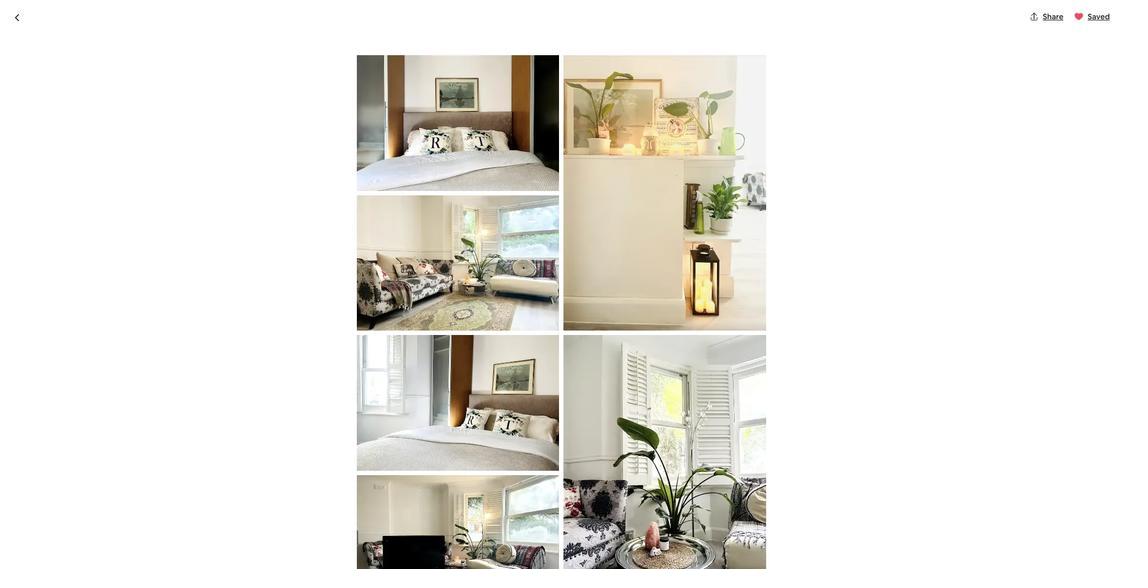 Task type: locate. For each thing, give the bounding box(es) containing it.
the right for at the bottom left of the page
[[376, 489, 388, 499]]

dialog
[[0, 0, 1123, 570]]

entire
[[252, 375, 286, 390]]

with
[[350, 452, 366, 462]]

check yourself in with the lockbox.
[[288, 452, 411, 462]]

kensington oasis, holland park image 1 image
[[252, 51, 562, 358]]

free cancellation before dec 22
[[288, 513, 419, 524]]

share button
[[1025, 7, 1068, 26]]

kensington oasis, holland park image 2 image
[[566, 51, 716, 205]]

before inside $1,283 total before taxes
[[698, 405, 722, 415]]

$1,283
[[679, 389, 715, 404]]

0 vertical spatial the
[[367, 452, 379, 462]]

along
[[343, 489, 363, 499]]

listing image 2 image
[[564, 55, 766, 331], [564, 55, 766, 331]]

0 vertical spatial before
[[698, 405, 722, 415]]

learn more about the host, tala. image
[[582, 375, 613, 406], [582, 375, 613, 406]]

dialog containing share
[[0, 0, 1123, 570]]

listing image 1 image
[[357, 55, 559, 191], [357, 55, 559, 191]]

listing image 5 image
[[564, 336, 766, 570], [564, 336, 766, 570]]

1 horizontal spatial before
[[698, 405, 722, 415]]

beds
[[349, 394, 369, 405]]

listing image 6 image
[[357, 476, 559, 570], [357, 476, 559, 570]]

rental
[[288, 375, 322, 390]]

1 vertical spatial the
[[376, 489, 388, 499]]

be
[[759, 534, 768, 544]]

before
[[698, 405, 722, 415], [360, 513, 388, 524]]

the
[[367, 452, 379, 462], [376, 489, 388, 499]]

1 vertical spatial before
[[360, 513, 388, 524]]

furry
[[288, 475, 309, 487]]

saved
[[1088, 12, 1110, 22]]

kensington oasis, holland park image 5 image
[[721, 209, 871, 358]]

·
[[371, 394, 373, 405]]

listing image 4 image
[[357, 336, 559, 471], [357, 336, 559, 471]]

yourself
[[312, 452, 341, 462]]

the right the with
[[367, 452, 379, 462]]

charged
[[770, 534, 800, 544]]

12/27/2023
[[685, 442, 725, 452]]

before for free
[[360, 513, 388, 524]]

cancellation
[[308, 513, 358, 524]]

you
[[722, 534, 736, 544]]

unit
[[324, 375, 347, 390]]

by tala
[[392, 375, 431, 390]]

2
[[342, 394, 347, 405]]

kensington oasis, holland park image 3 image
[[566, 209, 716, 358]]

0 horizontal spatial before
[[360, 513, 388, 524]]

you won't be charged yet
[[722, 534, 813, 544]]

pets
[[325, 489, 341, 499]]

listing image 3 image
[[357, 195, 559, 331], [357, 195, 559, 331]]

before left dec
[[360, 513, 388, 524]]

lockbox.
[[381, 452, 411, 462]]

$1,283 total before taxes
[[679, 389, 743, 415]]

before down $1,283
[[698, 405, 722, 415]]

dec
[[390, 513, 407, 524]]



Task type: vqa. For each thing, say whether or not it's contained in the screenshot.
Free cancellation before Dec 22
yes



Task type: describe. For each thing, give the bounding box(es) containing it.
kensington oasis, holland park image 4 image
[[721, 51, 871, 205]]

friends
[[311, 475, 340, 487]]

stay.
[[390, 489, 406, 499]]

entire rental unit hosted by tala 2 beds · 1 bath
[[252, 375, 431, 405]]

total
[[679, 405, 696, 415]]

free
[[288, 513, 306, 524]]

welcome
[[342, 475, 380, 487]]

taxes
[[724, 405, 743, 415]]

bring
[[288, 489, 306, 499]]

12/27/2023 button
[[679, 428, 857, 459]]

for
[[364, 489, 375, 499]]

yet
[[801, 534, 813, 544]]

won't
[[737, 534, 757, 544]]

reserve button
[[679, 499, 857, 525]]

1
[[375, 394, 379, 405]]

furry friends welcome bring your pets along for the stay.
[[288, 475, 406, 499]]

in
[[342, 452, 348, 462]]

before for $1,283
[[698, 405, 722, 415]]

bath
[[381, 394, 399, 405]]

hosted
[[349, 375, 389, 390]]

the inside furry friends welcome bring your pets along for the stay.
[[376, 489, 388, 499]]

share
[[1043, 12, 1064, 22]]

22
[[409, 513, 419, 524]]

check
[[288, 452, 310, 462]]

your
[[308, 489, 324, 499]]

reserve
[[751, 506, 784, 517]]

saved button
[[1070, 7, 1114, 26]]



